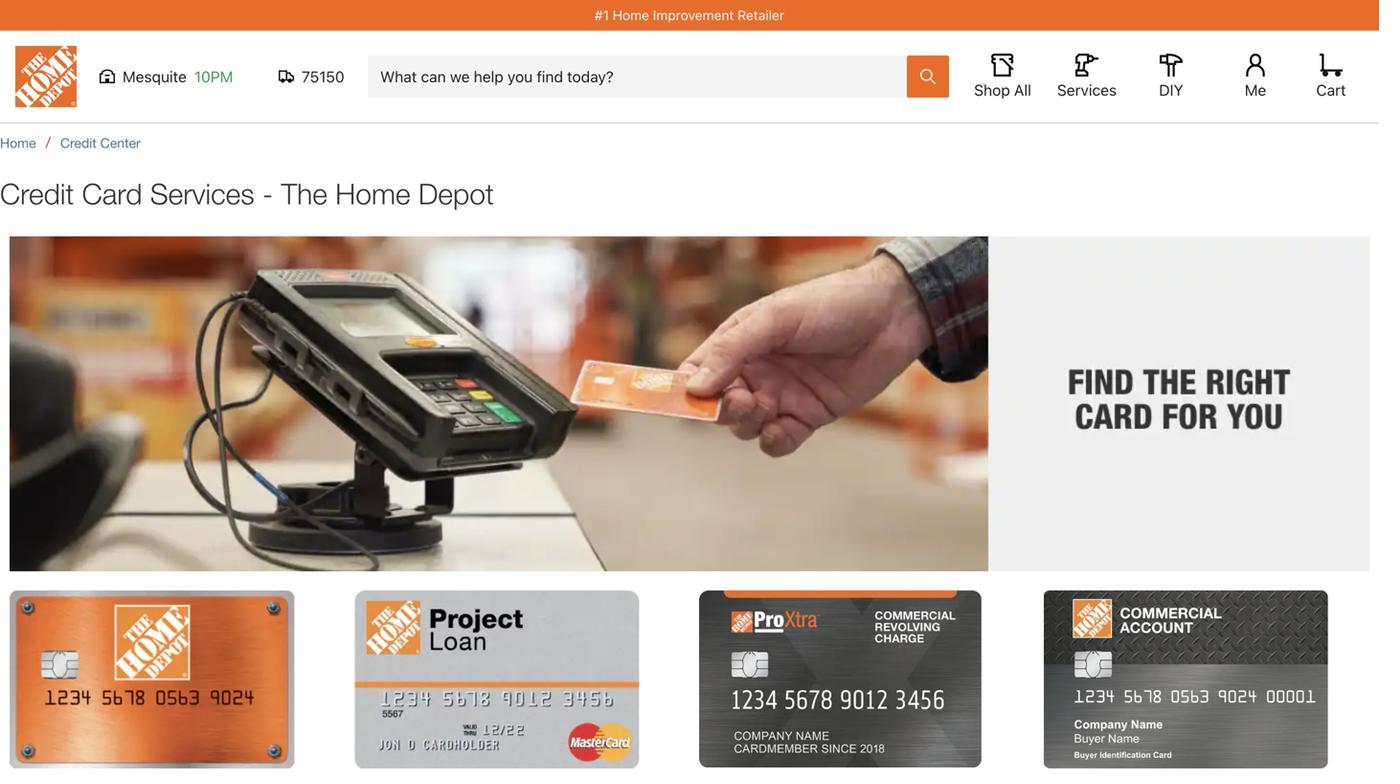 Task type: vqa. For each thing, say whether or not it's contained in the screenshot.
the middle Home
yes



Task type: describe. For each thing, give the bounding box(es) containing it.
cart link
[[1311, 54, 1353, 100]]

2 horizontal spatial home
[[613, 7, 649, 23]]

services button
[[1057, 54, 1118, 100]]

services inside services button
[[1058, 81, 1117, 99]]

shop
[[974, 81, 1010, 99]]

credit for credit card services - the home depot
[[0, 177, 74, 211]]

card
[[82, 177, 142, 211]]

75150 button
[[279, 67, 345, 86]]

the
[[281, 177, 327, 211]]

find the right card for you image
[[10, 237, 1370, 572]]

me
[[1245, 81, 1267, 99]]

1  image from the left
[[354, 591, 680, 769]]

home link
[[0, 135, 36, 151]]

mesquite
[[123, 68, 187, 86]]

#1 home improvement retailer
[[595, 7, 785, 23]]

0 horizontal spatial services
[[150, 177, 255, 211]]

75150
[[302, 68, 345, 86]]

the home depot logo image
[[15, 46, 77, 107]]

improvement
[[653, 7, 734, 23]]

mesquite 10pm
[[123, 68, 233, 86]]

What can we help you find today? search field
[[380, 57, 906, 97]]

2  image from the left
[[699, 591, 1025, 768]]

center
[[100, 135, 141, 151]]

10pm
[[194, 68, 233, 86]]

credit card services - the home depot
[[0, 177, 494, 211]]

credit center
[[60, 135, 141, 151]]

credit center link
[[60, 135, 141, 151]]

3  image from the left
[[1044, 591, 1370, 769]]



Task type: locate. For each thing, give the bounding box(es) containing it.
1 vertical spatial home
[[0, 135, 36, 151]]

-
[[263, 177, 273, 211]]

1 vertical spatial services
[[150, 177, 255, 211]]

1 horizontal spatial  image
[[699, 591, 1025, 768]]

depot
[[419, 177, 494, 211]]

credit
[[60, 135, 97, 151], [0, 177, 74, 211]]

diy
[[1159, 81, 1184, 99]]

0 vertical spatial home
[[613, 7, 649, 23]]

cart
[[1317, 81, 1347, 99]]

2 horizontal spatial  image
[[1044, 591, 1370, 769]]

shop all
[[974, 81, 1032, 99]]

home down the home depot logo
[[0, 135, 36, 151]]

consumer credit card image
[[10, 591, 335, 769]]

 image
[[354, 591, 680, 769], [699, 591, 1025, 768], [1044, 591, 1370, 769]]

#1
[[595, 7, 609, 23]]

2 vertical spatial home
[[335, 177, 411, 211]]

services
[[1058, 81, 1117, 99], [150, 177, 255, 211]]

credit left center
[[60, 135, 97, 151]]

0 vertical spatial credit
[[60, 135, 97, 151]]

0 horizontal spatial  image
[[354, 591, 680, 769]]

1 horizontal spatial services
[[1058, 81, 1117, 99]]

services right all
[[1058, 81, 1117, 99]]

shop all button
[[972, 54, 1034, 100]]

diy button
[[1141, 54, 1202, 100]]

home
[[613, 7, 649, 23], [0, 135, 36, 151], [335, 177, 411, 211]]

1 vertical spatial credit
[[0, 177, 74, 211]]

credit down home link
[[0, 177, 74, 211]]

1 horizontal spatial home
[[335, 177, 411, 211]]

credit for credit center
[[60, 135, 97, 151]]

home right #1
[[613, 7, 649, 23]]

all
[[1014, 81, 1032, 99]]

me button
[[1225, 54, 1287, 100]]

retailer
[[738, 7, 785, 23]]

0 horizontal spatial home
[[0, 135, 36, 151]]

home right "the"
[[335, 177, 411, 211]]

services left -
[[150, 177, 255, 211]]

0 vertical spatial services
[[1058, 81, 1117, 99]]



